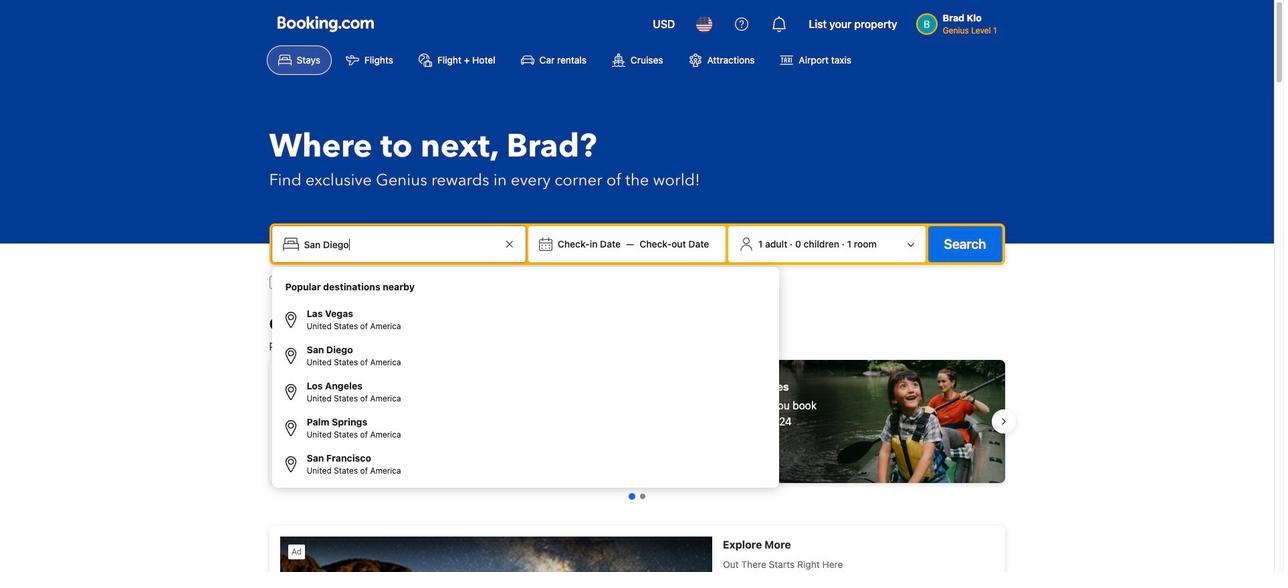 Task type: locate. For each thing, give the bounding box(es) containing it.
region
[[259, 355, 1016, 488]]

group
[[277, 302, 774, 482]]

list box
[[277, 272, 774, 482]]

progress bar
[[629, 493, 645, 500]]

main content
[[259, 314, 1016, 572]]

booking.com image
[[277, 16, 374, 32]]

Where are you going? field
[[299, 232, 502, 256]]



Task type: describe. For each thing, give the bounding box(es) containing it.
a young girl and woman kayak on a river image
[[643, 360, 1005, 483]]

your account menu brad klo genius level 1 element
[[917, 6, 1003, 37]]



Task type: vqa. For each thing, say whether or not it's contained in the screenshot.
Your account menu Brad Klo Genius Level 1 element
yes



